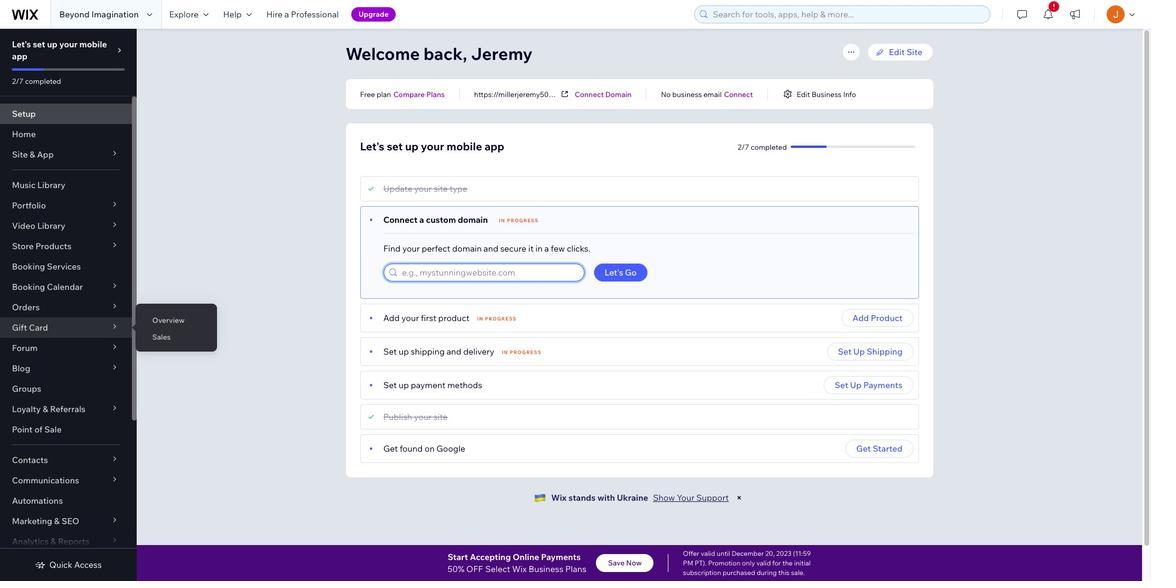 Task type: vqa. For each thing, say whether or not it's contained in the screenshot.
looks
no



Task type: locate. For each thing, give the bounding box(es) containing it.
your right publish at bottom
[[414, 412, 432, 423]]

add left 'first'
[[384, 313, 400, 324]]

mobile up type
[[447, 140, 482, 154]]

your up update your site type
[[421, 140, 445, 154]]

your for add
[[402, 313, 419, 324]]

2 horizontal spatial a
[[545, 244, 549, 254]]

let's set up your mobile app down beyond
[[12, 39, 107, 62]]

product
[[439, 313, 470, 324]]

payments inside start accepting online payments 50% off select wix business plans
[[541, 553, 581, 563]]

0 horizontal spatial business
[[529, 565, 564, 575]]

get for get started
[[857, 444, 871, 455]]

0 horizontal spatial payments
[[541, 553, 581, 563]]

google
[[437, 444, 466, 455]]

edit site link
[[868, 43, 934, 61]]

site for publish your site
[[434, 412, 448, 423]]

publish your site
[[384, 412, 448, 423]]

booking up the orders
[[12, 282, 45, 293]]

add left product
[[853, 313, 870, 324]]

1 site from the top
[[434, 184, 448, 194]]

1 booking from the top
[[12, 262, 45, 272]]

get for get found on google
[[384, 444, 398, 455]]

2/7
[[12, 77, 23, 86], [738, 142, 750, 151]]

set up publish at bottom
[[384, 380, 397, 391]]

set for set up payment methods
[[384, 380, 397, 391]]

booking inside booking calendar dropdown button
[[12, 282, 45, 293]]

in for set up shipping and delivery
[[502, 350, 509, 356]]

communications button
[[0, 471, 132, 491]]

a right in
[[545, 244, 549, 254]]

let's inside sidebar element
[[12, 39, 31, 50]]

support
[[697, 493, 729, 504]]

0 vertical spatial 2/7
[[12, 77, 23, 86]]

1 vertical spatial edit
[[797, 90, 811, 99]]

0 vertical spatial site
[[434, 184, 448, 194]]

booking services link
[[0, 257, 132, 277]]

business
[[812, 90, 842, 99], [529, 565, 564, 575]]

orders button
[[0, 298, 132, 318]]

offer
[[683, 550, 700, 559]]

& left "seo"
[[54, 517, 60, 527]]

0 vertical spatial and
[[484, 244, 499, 254]]

1 horizontal spatial let's set up your mobile app
[[360, 140, 505, 154]]

1 vertical spatial valid
[[757, 560, 771, 568]]

2/7 completed down connect link
[[738, 142, 787, 151]]

payments down shipping
[[864, 380, 903, 391]]

booking
[[12, 262, 45, 272], [12, 282, 45, 293]]

1 vertical spatial completed
[[751, 142, 787, 151]]

0 vertical spatial mobile
[[79, 39, 107, 50]]

your right update
[[415, 184, 432, 194]]

add
[[384, 313, 400, 324], [853, 313, 870, 324]]

site
[[434, 184, 448, 194], [434, 412, 448, 423]]

2/7 completed up setup
[[12, 77, 61, 86]]

1 horizontal spatial add
[[853, 313, 870, 324]]

this
[[779, 569, 790, 578]]

& for loyalty
[[43, 404, 48, 415]]

0 horizontal spatial let's set up your mobile app
[[12, 39, 107, 62]]

plans right 'compare'
[[427, 90, 445, 99]]

Search for tools, apps, help & more... field
[[710, 6, 987, 23]]

2/7 up setup
[[12, 77, 23, 86]]

1 vertical spatial app
[[485, 140, 505, 154]]

completed
[[25, 77, 61, 86], [751, 142, 787, 151]]

0 vertical spatial wix
[[552, 493, 567, 504]]

1 vertical spatial and
[[447, 347, 462, 358]]

1 vertical spatial payments
[[541, 553, 581, 563]]

e.g., mystunningwebsite.com field
[[399, 265, 580, 281]]

2 get from the left
[[857, 444, 871, 455]]

1 horizontal spatial 2/7
[[738, 142, 750, 151]]

1 vertical spatial plans
[[566, 565, 587, 575]]

connect for connect a custom domain
[[384, 215, 418, 226]]

0 vertical spatial domain
[[458, 215, 488, 226]]

set left shipping at left
[[384, 347, 397, 358]]

set
[[33, 39, 45, 50], [387, 140, 403, 154]]

up down set up shipping
[[851, 380, 862, 391]]

1 vertical spatial business
[[529, 565, 564, 575]]

& left "reports"
[[51, 537, 56, 548]]

0 vertical spatial progress
[[507, 218, 539, 224]]

& left app
[[30, 149, 35, 160]]

0 vertical spatial in progress
[[499, 218, 539, 224]]

and left secure
[[484, 244, 499, 254]]

show your support button
[[653, 493, 729, 504]]

0 vertical spatial let's
[[12, 39, 31, 50]]

booking down store
[[12, 262, 45, 272]]

domain right custom at the left of page
[[458, 215, 488, 226]]

1 vertical spatial booking
[[12, 282, 45, 293]]

1 vertical spatial mobile
[[447, 140, 482, 154]]

store products button
[[0, 236, 132, 257]]

2/7 completed
[[12, 77, 61, 86], [738, 142, 787, 151]]

ukraine
[[617, 493, 649, 504]]

beyond imagination
[[59, 9, 139, 20]]

2 vertical spatial in progress
[[502, 350, 542, 356]]

0 horizontal spatial valid
[[701, 550, 716, 559]]

1 vertical spatial 2/7
[[738, 142, 750, 151]]

0 vertical spatial plans
[[427, 90, 445, 99]]

booking for booking calendar
[[12, 282, 45, 293]]

valid up "during"
[[757, 560, 771, 568]]

a left custom at the left of page
[[420, 215, 424, 226]]

shipping
[[867, 347, 903, 358]]

0 vertical spatial app
[[12, 51, 27, 62]]

domain right perfect
[[453, 244, 482, 254]]

domain
[[458, 215, 488, 226], [453, 244, 482, 254]]

groups
[[12, 384, 41, 395]]

sale.
[[792, 569, 805, 578]]

welcome
[[346, 43, 420, 64]]

1 horizontal spatial payments
[[864, 380, 903, 391]]

add product button
[[842, 310, 914, 328]]

video library
[[12, 221, 65, 232]]

1 vertical spatial domain
[[453, 244, 482, 254]]

1 vertical spatial in progress
[[477, 316, 517, 322]]

in progress up delivery
[[477, 316, 517, 322]]

1 horizontal spatial app
[[485, 140, 505, 154]]

back,
[[424, 43, 468, 64]]

1 horizontal spatial site
[[907, 47, 923, 58]]

wix inside start accepting online payments 50% off select wix business plans
[[512, 565, 527, 575]]

2 vertical spatial let's
[[605, 268, 624, 278]]

and left delivery
[[447, 347, 462, 358]]

blog button
[[0, 359, 132, 379]]

up for payments
[[851, 380, 862, 391]]

0 horizontal spatial edit
[[797, 90, 811, 99]]

set down set up shipping
[[835, 380, 849, 391]]

0 horizontal spatial 2/7 completed
[[12, 77, 61, 86]]

0 horizontal spatial add
[[384, 313, 400, 324]]

0 horizontal spatial let's
[[12, 39, 31, 50]]

library inside popup button
[[37, 221, 65, 232]]

1 horizontal spatial and
[[484, 244, 499, 254]]

plans left save
[[566, 565, 587, 575]]

0 vertical spatial booking
[[12, 262, 45, 272]]

in progress up secure
[[499, 218, 539, 224]]

offer valid until december 20, 2023 (11:59 pm pt). promotion only valid for the initial subscription purchased during this sale.
[[683, 550, 811, 578]]

1 vertical spatial up
[[851, 380, 862, 391]]

1 horizontal spatial plans
[[566, 565, 587, 575]]

& for analytics
[[51, 537, 56, 548]]

jeremy
[[471, 43, 533, 64]]

progress up it at the top left of page
[[507, 218, 539, 224]]

2/7 inside sidebar element
[[12, 77, 23, 86]]

0 horizontal spatial get
[[384, 444, 398, 455]]

site left type
[[434, 184, 448, 194]]

0 horizontal spatial connect
[[384, 215, 418, 226]]

with
[[598, 493, 615, 504]]

get started
[[857, 444, 903, 455]]

1 library from the top
[[37, 180, 65, 191]]

connect up find
[[384, 215, 418, 226]]

& right loyalty
[[43, 404, 48, 415]]

0 vertical spatial up
[[854, 347, 865, 358]]

0 vertical spatial 2/7 completed
[[12, 77, 61, 86]]

1 horizontal spatial wix
[[552, 493, 567, 504]]

0 horizontal spatial a
[[285, 9, 289, 20]]

help
[[223, 9, 242, 20]]

0 horizontal spatial 2/7
[[12, 77, 23, 86]]

update your site type
[[384, 184, 468, 194]]

let's set up your mobile app inside sidebar element
[[12, 39, 107, 62]]

it
[[529, 244, 534, 254]]

0 horizontal spatial mobile
[[79, 39, 107, 50]]

1 vertical spatial 2/7 completed
[[738, 142, 787, 151]]

find
[[384, 244, 401, 254]]

custom
[[426, 215, 456, 226]]

in right delivery
[[502, 350, 509, 356]]

set up shipping and delivery
[[384, 347, 495, 358]]

a right hire
[[285, 9, 289, 20]]

1 horizontal spatial edit
[[889, 47, 905, 58]]

0 horizontal spatial set
[[33, 39, 45, 50]]

for
[[773, 560, 782, 568]]

connect domain link
[[575, 89, 632, 100]]

site for update your site type
[[434, 184, 448, 194]]

site inside popup button
[[12, 149, 28, 160]]

save now
[[608, 559, 642, 568]]

1 vertical spatial in
[[477, 316, 484, 322]]

up inside let's set up your mobile app
[[47, 39, 57, 50]]

welcome back, jeremy
[[346, 43, 533, 64]]

business down online
[[529, 565, 564, 575]]

groups link
[[0, 379, 132, 400]]

edit business info button
[[783, 89, 857, 100]]

in progress for add your first product
[[477, 316, 517, 322]]

mobile inside let's set up your mobile app
[[79, 39, 107, 50]]

2 add from the left
[[853, 313, 870, 324]]

let's set up your mobile app up update your site type
[[360, 140, 505, 154]]

1 horizontal spatial a
[[420, 215, 424, 226]]

2 vertical spatial in
[[502, 350, 509, 356]]

get inside button
[[857, 444, 871, 455]]

in progress right delivery
[[502, 350, 542, 356]]

connect left domain
[[575, 90, 604, 99]]

0 vertical spatial valid
[[701, 550, 716, 559]]

progress up delivery
[[485, 316, 517, 322]]

2 library from the top
[[37, 221, 65, 232]]

connect domain
[[575, 90, 632, 99]]

completed inside sidebar element
[[25, 77, 61, 86]]

1 add from the left
[[384, 313, 400, 324]]

&
[[30, 149, 35, 160], [43, 404, 48, 415], [54, 517, 60, 527], [51, 537, 56, 548]]

1 horizontal spatial connect
[[575, 90, 604, 99]]

0 vertical spatial let's set up your mobile app
[[12, 39, 107, 62]]

in right product
[[477, 316, 484, 322]]

your right find
[[403, 244, 420, 254]]

shipping
[[411, 347, 445, 358]]

get left 'found'
[[384, 444, 398, 455]]

booking inside booking services link
[[12, 262, 45, 272]]

point of sale link
[[0, 420, 132, 440]]

0 vertical spatial a
[[285, 9, 289, 20]]

your left 'first'
[[402, 313, 419, 324]]

mobile down beyond imagination
[[79, 39, 107, 50]]

0 horizontal spatial plans
[[427, 90, 445, 99]]

valid up pt).
[[701, 550, 716, 559]]

1 vertical spatial library
[[37, 221, 65, 232]]

connect for connect domain
[[575, 90, 604, 99]]

2 horizontal spatial let's
[[605, 268, 624, 278]]

get left started
[[857, 444, 871, 455]]

1 get from the left
[[384, 444, 398, 455]]

0 vertical spatial library
[[37, 180, 65, 191]]

2/7 down connect link
[[738, 142, 750, 151]]

1 vertical spatial site
[[434, 412, 448, 423]]

online
[[513, 553, 540, 563]]

mobile
[[79, 39, 107, 50], [447, 140, 482, 154]]

1 vertical spatial site
[[12, 149, 28, 160]]

clicks.
[[567, 244, 591, 254]]

up left shipping
[[854, 347, 865, 358]]

quick access
[[49, 560, 102, 571]]

1 horizontal spatial 2/7 completed
[[738, 142, 787, 151]]

0 vertical spatial completed
[[25, 77, 61, 86]]

setup link
[[0, 104, 132, 124]]

0 vertical spatial payments
[[864, 380, 903, 391]]

0 vertical spatial site
[[907, 47, 923, 58]]

progress for add your first product
[[485, 316, 517, 322]]

edit inside button
[[797, 90, 811, 99]]

0 vertical spatial business
[[812, 90, 842, 99]]

subscription
[[683, 569, 722, 578]]

2 site from the top
[[434, 412, 448, 423]]

library up 'products' in the left of the page
[[37, 221, 65, 232]]

pt).
[[695, 560, 707, 568]]

payments right online
[[541, 553, 581, 563]]

access
[[74, 560, 102, 571]]

1 horizontal spatial completed
[[751, 142, 787, 151]]

add inside button
[[853, 313, 870, 324]]

sidebar element
[[0, 29, 137, 582]]

set
[[384, 347, 397, 358], [839, 347, 852, 358], [384, 380, 397, 391], [835, 380, 849, 391]]

0 horizontal spatial app
[[12, 51, 27, 62]]

start
[[448, 553, 468, 563]]

0 vertical spatial edit
[[889, 47, 905, 58]]

your
[[677, 493, 695, 504]]

2 vertical spatial progress
[[510, 350, 542, 356]]

0 horizontal spatial wix
[[512, 565, 527, 575]]

2/7 completed inside sidebar element
[[12, 77, 61, 86]]

december
[[732, 550, 764, 559]]

your
[[59, 39, 78, 50], [421, 140, 445, 154], [415, 184, 432, 194], [403, 244, 420, 254], [402, 313, 419, 324], [414, 412, 432, 423]]

site down "set up payment methods" at the bottom
[[434, 412, 448, 423]]

0 vertical spatial in
[[499, 218, 506, 224]]

library for music library
[[37, 180, 65, 191]]

progress right delivery
[[510, 350, 542, 356]]

1 vertical spatial progress
[[485, 316, 517, 322]]

edit
[[889, 47, 905, 58], [797, 90, 811, 99]]

your for publish
[[414, 412, 432, 423]]

1 vertical spatial set
[[387, 140, 403, 154]]

business inside edit business info button
[[812, 90, 842, 99]]

1 vertical spatial a
[[420, 215, 424, 226]]

referrals
[[50, 404, 86, 415]]

app inside let's set up your mobile app
[[12, 51, 27, 62]]

plan
[[377, 90, 391, 99]]

set left shipping
[[839, 347, 852, 358]]

edit site
[[889, 47, 923, 58]]

email
[[704, 90, 722, 99]]

wix left stands
[[552, 493, 567, 504]]

business left info
[[812, 90, 842, 99]]

analytics
[[12, 537, 49, 548]]

free plan compare plans
[[360, 90, 445, 99]]

your down beyond
[[59, 39, 78, 50]]

library up portfolio popup button on the top of the page
[[37, 180, 65, 191]]

1 horizontal spatial get
[[857, 444, 871, 455]]

50%
[[448, 565, 465, 575]]

video
[[12, 221, 35, 232]]

2 booking from the top
[[12, 282, 45, 293]]

site & app button
[[0, 145, 132, 165]]

analytics & reports
[[12, 537, 90, 548]]

automations link
[[0, 491, 132, 512]]

your for find
[[403, 244, 420, 254]]

a inside 'link'
[[285, 9, 289, 20]]

0 horizontal spatial site
[[12, 149, 28, 160]]

wix down online
[[512, 565, 527, 575]]

1 horizontal spatial valid
[[757, 560, 771, 568]]

connect right email
[[724, 90, 753, 99]]

1 horizontal spatial business
[[812, 90, 842, 99]]

0 horizontal spatial completed
[[25, 77, 61, 86]]

0 vertical spatial set
[[33, 39, 45, 50]]

1 vertical spatial wix
[[512, 565, 527, 575]]

in up secure
[[499, 218, 506, 224]]

upgrade button
[[352, 7, 396, 22]]

connect a custom domain
[[384, 215, 488, 226]]

1 horizontal spatial let's
[[360, 140, 385, 154]]

(11:59
[[793, 550, 811, 559]]



Task type: describe. For each thing, give the bounding box(es) containing it.
booking calendar
[[12, 282, 83, 293]]

portfolio
[[12, 200, 46, 211]]

the
[[783, 560, 793, 568]]

in
[[536, 244, 543, 254]]

found
[[400, 444, 423, 455]]

1 horizontal spatial mobile
[[447, 140, 482, 154]]

hire
[[266, 9, 283, 20]]

set up shipping button
[[828, 343, 914, 361]]

your for update
[[415, 184, 432, 194]]

sale
[[44, 425, 62, 436]]

quick
[[49, 560, 72, 571]]

imagination
[[91, 9, 139, 20]]

products
[[36, 241, 71, 252]]

set up payments
[[835, 380, 903, 391]]

let's go button
[[594, 264, 648, 282]]

add for add product
[[853, 313, 870, 324]]

started
[[873, 444, 903, 455]]

0 horizontal spatial and
[[447, 347, 462, 358]]

store products
[[12, 241, 71, 252]]

loyalty & referrals button
[[0, 400, 132, 420]]

library for video library
[[37, 221, 65, 232]]

marketing & seo
[[12, 517, 79, 527]]

loyalty
[[12, 404, 41, 415]]

set for set up shipping
[[839, 347, 852, 358]]

2 vertical spatial a
[[545, 244, 549, 254]]

music
[[12, 180, 36, 191]]

overview
[[152, 316, 185, 325]]

few
[[551, 244, 565, 254]]

let's go
[[605, 268, 637, 278]]

find your perfect domain and secure it in a few clicks.
[[384, 244, 591, 254]]

hire a professional link
[[259, 0, 346, 29]]

forum button
[[0, 338, 132, 359]]

stands
[[569, 493, 596, 504]]

start accepting online payments 50% off select wix business plans
[[448, 553, 587, 575]]

setup
[[12, 109, 36, 119]]

in progress for connect a custom domain
[[499, 218, 539, 224]]

marketing & seo button
[[0, 512, 132, 532]]

during
[[757, 569, 777, 578]]

promotion
[[709, 560, 741, 568]]

& for marketing
[[54, 517, 60, 527]]

domain for custom
[[458, 215, 488, 226]]

point of sale
[[12, 425, 62, 436]]

edit for edit business info
[[797, 90, 811, 99]]

off
[[467, 565, 483, 575]]

contacts
[[12, 455, 48, 466]]

now
[[627, 559, 642, 568]]

product
[[871, 313, 903, 324]]

loyalty & referrals
[[12, 404, 86, 415]]

show
[[653, 493, 675, 504]]

automations
[[12, 496, 63, 507]]

methods
[[448, 380, 482, 391]]

20,
[[766, 550, 775, 559]]

no business email connect
[[661, 90, 753, 99]]

in progress for set up shipping and delivery
[[502, 350, 542, 356]]

add your first product
[[384, 313, 470, 324]]

a for custom
[[420, 215, 424, 226]]

app
[[37, 149, 54, 160]]

seo
[[62, 517, 79, 527]]

save now button
[[596, 555, 654, 573]]

progress for connect a custom domain
[[507, 218, 539, 224]]

1 vertical spatial let's set up your mobile app
[[360, 140, 505, 154]]

business inside start accepting online payments 50% off select wix business plans
[[529, 565, 564, 575]]

in for add your first product
[[477, 316, 484, 322]]

business
[[673, 90, 702, 99]]

only
[[742, 560, 755, 568]]

accepting
[[470, 553, 511, 563]]

set for set up payments
[[835, 380, 849, 391]]

up for shipping
[[854, 347, 865, 358]]

professional
[[291, 9, 339, 20]]

1 vertical spatial let's
[[360, 140, 385, 154]]

analytics & reports button
[[0, 532, 132, 553]]

booking calendar button
[[0, 277, 132, 298]]

point
[[12, 425, 33, 436]]

contacts button
[[0, 451, 132, 471]]

add product
[[853, 313, 903, 324]]

marketing
[[12, 517, 52, 527]]

services
[[47, 262, 81, 272]]

your inside let's set up your mobile app
[[59, 39, 78, 50]]

of
[[34, 425, 43, 436]]

until
[[717, 550, 731, 559]]

add for add your first product
[[384, 313, 400, 324]]

domain for perfect
[[453, 244, 482, 254]]

set up payment methods
[[384, 380, 482, 391]]

plans inside start accepting online payments 50% off select wix business plans
[[566, 565, 587, 575]]

orders
[[12, 302, 40, 313]]

booking services
[[12, 262, 81, 272]]

compare plans link
[[394, 89, 445, 100]]

1 horizontal spatial set
[[387, 140, 403, 154]]

communications
[[12, 476, 79, 487]]

help button
[[216, 0, 259, 29]]

pm
[[683, 560, 694, 568]]

music library
[[12, 180, 65, 191]]

gift card
[[12, 323, 48, 334]]

first
[[421, 313, 437, 324]]

2 horizontal spatial connect
[[724, 90, 753, 99]]

progress for set up shipping and delivery
[[510, 350, 542, 356]]

explore
[[169, 9, 199, 20]]

a for professional
[[285, 9, 289, 20]]

set inside let's set up your mobile app
[[33, 39, 45, 50]]

& for site
[[30, 149, 35, 160]]

in for connect a custom domain
[[499, 218, 506, 224]]

info
[[844, 90, 857, 99]]

free
[[360, 90, 375, 99]]

music library link
[[0, 175, 132, 196]]

booking for booking services
[[12, 262, 45, 272]]

publish
[[384, 412, 412, 423]]

gift card button
[[0, 318, 132, 338]]

payments inside button
[[864, 380, 903, 391]]

set for set up shipping and delivery
[[384, 347, 397, 358]]

edit for edit site
[[889, 47, 905, 58]]

let's inside button
[[605, 268, 624, 278]]



